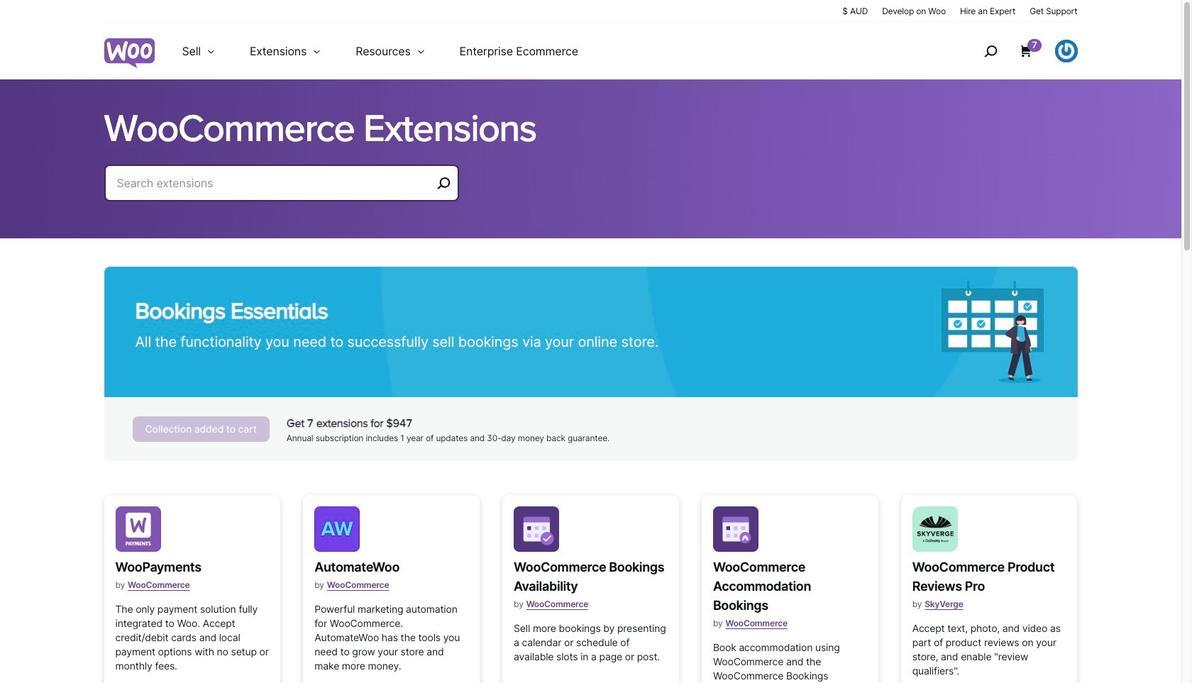Task type: describe. For each thing, give the bounding box(es) containing it.
service navigation menu element
[[954, 28, 1078, 74]]

search image
[[980, 40, 1003, 62]]



Task type: vqa. For each thing, say whether or not it's contained in the screenshot.
all to the top
no



Task type: locate. For each thing, give the bounding box(es) containing it.
None search field
[[104, 165, 459, 219]]

open account menu image
[[1056, 40, 1078, 62]]

Search extensions search field
[[117, 173, 432, 193]]



